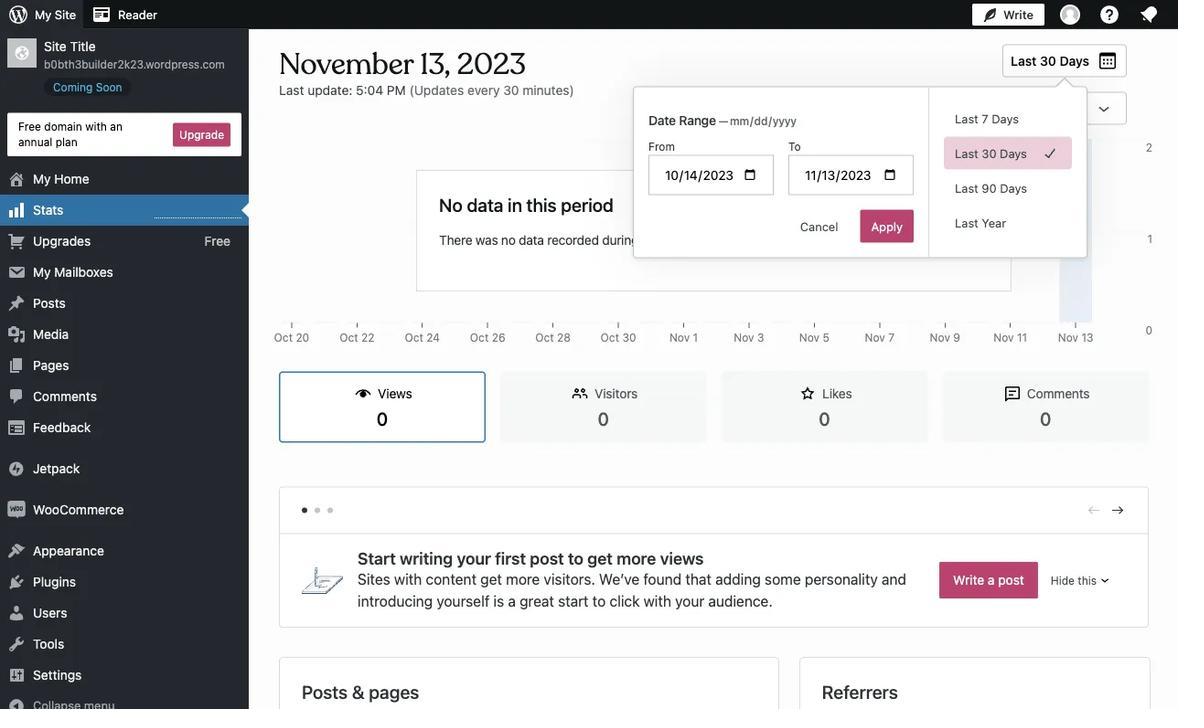 Task type: vqa. For each thing, say whether or not it's contained in the screenshot.
img inside WooCommerce LINK
yes



Task type: locate. For each thing, give the bounding box(es) containing it.
views for views
[[750, 100, 785, 115]]

100,000 for 100,000 2 1 0
[[1110, 141, 1152, 154]]

nov 1
[[669, 332, 698, 344]]

start
[[358, 549, 396, 569]]

is
[[493, 593, 504, 610]]

nov left 11
[[994, 332, 1014, 344]]

in
[[508, 194, 522, 215]]

0 vertical spatial img image
[[7, 460, 26, 478]]

write for write
[[1003, 8, 1034, 21]]

0 horizontal spatial this
[[526, 194, 557, 215]]

my for my home
[[33, 172, 51, 187]]

oct right 28
[[601, 332, 619, 344]]

0 horizontal spatial 7
[[888, 332, 895, 344]]

0 for visitors 0
[[598, 408, 609, 429]]

1 vertical spatial 7
[[888, 332, 895, 344]]

1 vertical spatial img image
[[7, 501, 26, 520]]

30 left nov 1
[[622, 332, 636, 344]]

your down that on the bottom right of page
[[675, 593, 704, 610]]

nov right oct 30
[[669, 332, 690, 344]]

None checkbox
[[807, 99, 825, 118]]

0 vertical spatial views
[[750, 100, 785, 115]]

5 oct from the left
[[535, 332, 554, 344]]

last 30 days button down last 7 days button
[[944, 137, 1072, 170]]

1 horizontal spatial a
[[863, 233, 870, 248]]

coming
[[53, 80, 93, 93]]

write
[[1003, 8, 1034, 21], [953, 573, 984, 588]]

oct for oct 26
[[470, 332, 489, 344]]

my home
[[33, 172, 89, 187]]

upgrade
[[179, 128, 224, 141]]

1
[[1147, 233, 1152, 246], [693, 332, 698, 344]]

0 vertical spatial 1
[[1147, 233, 1152, 246]]

help image
[[1099, 4, 1120, 26]]

site up title
[[55, 8, 76, 21]]

1 horizontal spatial this
[[1078, 574, 1097, 587]]

oct 26
[[470, 332, 505, 344]]

home
[[54, 172, 89, 187]]

during
[[602, 233, 639, 248]]

next image
[[1110, 502, 1126, 519]]

1 horizontal spatial views
[[750, 100, 785, 115]]

1 vertical spatial your
[[675, 593, 704, 610]]

write inside write a post button
[[953, 573, 984, 588]]

with
[[85, 120, 107, 133], [394, 571, 422, 588], [644, 593, 671, 610]]

7 up 90
[[982, 112, 988, 125]]

nov 5
[[799, 332, 830, 344]]

0 vertical spatial post
[[530, 549, 564, 569]]

reader
[[118, 8, 157, 21]]

0 inside visitors 0
[[598, 408, 609, 429]]

try
[[787, 233, 805, 248]]

november 13, 2023 last update: 5:04 pm (updates every 30 minutes)
[[279, 46, 574, 97]]

4 nov from the left
[[865, 332, 885, 344]]

1 vertical spatial with
[[394, 571, 422, 588]]

nov for nov 7
[[865, 332, 885, 344]]

nov left 13
[[1058, 332, 1078, 344]]

found
[[643, 571, 682, 588]]

data right no
[[519, 233, 544, 248]]

pager controls element
[[280, 488, 1148, 534]]

7 inside button
[[982, 112, 988, 125]]

apply button
[[860, 210, 914, 243]]

visitors.
[[544, 571, 595, 588]]

days down my profile 'icon'
[[1060, 53, 1089, 68]]

with left an
[[85, 120, 107, 133]]

oct for oct 30
[[601, 332, 619, 344]]

a
[[863, 233, 870, 248], [988, 573, 995, 588], [508, 593, 516, 610]]

nov left 9
[[930, 332, 950, 344]]

1 horizontal spatial write
[[1003, 8, 1034, 21]]

last inside last year button
[[955, 216, 979, 230]]

my left home
[[33, 172, 51, 187]]

3 oct from the left
[[405, 332, 423, 344]]

0 vertical spatial my
[[35, 8, 51, 21]]

2 vertical spatial my
[[33, 265, 51, 280]]

0 horizontal spatial 1
[[693, 332, 698, 344]]

0 horizontal spatial views
[[378, 386, 412, 402]]

30 down write link
[[1040, 53, 1056, 68]]

1 horizontal spatial time
[[924, 233, 949, 248]]

with down found
[[644, 593, 671, 610]]

posts left the &
[[302, 681, 348, 703]]

my
[[35, 8, 51, 21], [33, 172, 51, 187], [33, 265, 51, 280]]

views inside views 0
[[378, 386, 412, 402]]

1 horizontal spatial posts
[[302, 681, 348, 703]]

stats
[[33, 203, 63, 218]]

my down the 'upgrades'
[[33, 265, 51, 280]]

To date field
[[789, 155, 914, 195]]

my site link
[[0, 0, 83, 29]]

my left 'reader' 'link'
[[35, 8, 51, 21]]

last down write link
[[1011, 53, 1037, 68]]

posts inside posts link
[[33, 296, 66, 311]]

0 horizontal spatial a
[[508, 593, 516, 610]]

tools
[[33, 637, 64, 652]]

2 horizontal spatial with
[[644, 593, 671, 610]]

a right is
[[508, 593, 516, 610]]

2 nov from the left
[[734, 332, 754, 344]]

2 vertical spatial a
[[508, 593, 516, 610]]

comments up feedback
[[33, 389, 97, 404]]

post inside button
[[998, 573, 1024, 588]]

views right —
[[750, 100, 785, 115]]

0 inside comments 0
[[1040, 408, 1051, 429]]

last 30 days up last 90 days
[[955, 146, 1027, 160]]

data
[[467, 194, 503, 215], [519, 233, 544, 248]]

5 nov from the left
[[930, 332, 950, 344]]

a left apply
[[863, 233, 870, 248]]

oct left 26
[[470, 332, 489, 344]]

3
[[757, 332, 764, 344]]

posts inside posts & pages heading
[[302, 681, 348, 703]]

nov for nov 9
[[930, 332, 950, 344]]

my site
[[35, 8, 76, 21]]

post
[[530, 549, 564, 569], [998, 573, 1024, 588]]

your up content
[[457, 549, 491, 569]]

feedback link
[[0, 413, 249, 444]]

0 vertical spatial to
[[568, 549, 584, 569]]

0 vertical spatial last 30 days
[[1011, 53, 1089, 68]]

img image left the woocommerce
[[7, 501, 26, 520]]

site left title
[[44, 39, 67, 54]]

1 vertical spatial free
[[204, 234, 230, 249]]

there was no data recorded during the selected time period. try selecting a different time range.
[[439, 233, 989, 248]]

comments for comments
[[33, 389, 97, 404]]

great
[[520, 593, 554, 610]]

img image inside the jetpack "link"
[[7, 460, 26, 478]]

write right and at the bottom right of page
[[953, 573, 984, 588]]

1 horizontal spatial to
[[592, 593, 606, 610]]

days up last 90 days button
[[992, 112, 1019, 125]]

0 vertical spatial with
[[85, 120, 107, 133]]

2 100,000 from the top
[[1110, 332, 1152, 344]]

this right hide
[[1078, 574, 1097, 587]]

3 nov from the left
[[799, 332, 820, 344]]

7 left 'nov 9'
[[888, 332, 895, 344]]

data left in
[[467, 194, 503, 215]]

comments 0
[[1027, 386, 1090, 429]]

0 vertical spatial your
[[457, 549, 491, 569]]

users
[[33, 606, 67, 621]]

content
[[426, 571, 477, 588]]

1 vertical spatial 100,000
[[1110, 332, 1152, 344]]

None date field
[[728, 112, 825, 130]]

0 vertical spatial posts
[[33, 296, 66, 311]]

oct left 22
[[339, 332, 358, 344]]

the
[[642, 233, 660, 248]]

last 30 days button down my profile 'icon'
[[1003, 44, 1127, 77]]

0 horizontal spatial time
[[716, 233, 740, 248]]

soon
[[96, 80, 122, 93]]

referrers heading
[[822, 680, 898, 704]]

0 inside the likes 0
[[819, 408, 830, 429]]

1 oct from the left
[[274, 332, 293, 344]]

get up we've
[[587, 549, 613, 569]]

7 for nov
[[888, 332, 895, 344]]

nov for nov 11
[[994, 332, 1014, 344]]

free for free
[[204, 234, 230, 249]]

posts
[[33, 296, 66, 311], [302, 681, 348, 703]]

last
[[1011, 53, 1037, 68], [279, 82, 304, 97], [955, 112, 979, 125], [955, 146, 979, 160], [955, 181, 979, 195], [955, 216, 979, 230]]

tools link
[[0, 629, 249, 660]]

0 for comments 0
[[1040, 408, 1051, 429]]

last up last 90 days
[[955, 112, 979, 125]]

1 vertical spatial this
[[1078, 574, 1097, 587]]

2 horizontal spatial a
[[988, 573, 995, 588]]

0 vertical spatial data
[[467, 194, 503, 215]]

views down oct 24
[[378, 386, 412, 402]]

0 horizontal spatial free
[[18, 120, 41, 133]]

free down highest hourly views 0 image at top left
[[204, 234, 230, 249]]

img image
[[7, 460, 26, 478], [7, 501, 26, 520]]

0 horizontal spatial write
[[953, 573, 984, 588]]

0 horizontal spatial to
[[568, 549, 584, 569]]

oct for oct 20
[[274, 332, 293, 344]]

apply
[[871, 220, 903, 233]]

last 90 days button
[[944, 172, 1072, 204]]

with up introducing
[[394, 571, 422, 588]]

views for views 0
[[378, 386, 412, 402]]

1 horizontal spatial free
[[204, 234, 230, 249]]

range.
[[953, 233, 989, 248]]

b0bth3builder2k23.wordpress.com
[[44, 58, 225, 71]]

1 vertical spatial posts
[[302, 681, 348, 703]]

6 oct from the left
[[601, 332, 619, 344]]

a inside button
[[988, 573, 995, 588]]

2023
[[457, 46, 526, 83]]

last 30 days down my profile 'icon'
[[1011, 53, 1089, 68]]

last for last 7 days button
[[955, 112, 979, 125]]

From date field
[[649, 155, 774, 195]]

nov left 3 on the top of the page
[[734, 332, 754, 344]]

no
[[501, 233, 516, 248]]

to up visitors.
[[568, 549, 584, 569]]

post left hide
[[998, 573, 1024, 588]]

last inside last 7 days button
[[955, 112, 979, 125]]

date range —
[[649, 113, 728, 128]]

7 nov from the left
[[1058, 332, 1078, 344]]

0 inside views 0
[[377, 408, 388, 429]]

1 vertical spatial last 30 days
[[955, 146, 1027, 160]]

last 30 days inside date range "tooltip"
[[955, 146, 1027, 160]]

last for last year button
[[955, 216, 979, 230]]

0 horizontal spatial post
[[530, 549, 564, 569]]

1 horizontal spatial post
[[998, 573, 1024, 588]]

write a post
[[953, 573, 1024, 588]]

0 horizontal spatial with
[[85, 120, 107, 133]]

1 img image from the top
[[7, 460, 26, 478]]

nov left 5
[[799, 332, 820, 344]]

1 vertical spatial write
[[953, 573, 984, 588]]

1 horizontal spatial get
[[587, 549, 613, 569]]

0 horizontal spatial comments
[[33, 389, 97, 404]]

comments down nov 13
[[1027, 386, 1090, 402]]

time left the period.
[[716, 233, 740, 248]]

oct left 24
[[405, 332, 423, 344]]

my profile image
[[1060, 5, 1080, 25]]

0 vertical spatial 7
[[982, 112, 988, 125]]

0
[[1146, 324, 1152, 337], [377, 408, 388, 429], [598, 408, 609, 429], [819, 408, 830, 429], [1040, 408, 1051, 429]]

4 oct from the left
[[470, 332, 489, 344]]

1 nov from the left
[[669, 332, 690, 344]]

0 vertical spatial get
[[587, 549, 613, 569]]

manage your notifications image
[[1138, 4, 1160, 26]]

last down last 7 days
[[955, 146, 979, 160]]

post inside start writing your first post to get more views sites with content get more visitors. we've found that adding some personality and introducing yourself is a great start to click with your audience.
[[530, 549, 564, 569]]

0 vertical spatial site
[[55, 8, 76, 21]]

pages
[[369, 681, 419, 703]]

30 right every in the left top of the page
[[503, 82, 519, 97]]

26
[[492, 332, 505, 344]]

and
[[882, 571, 906, 588]]

30 up 90
[[982, 146, 997, 160]]

no data in this period
[[439, 194, 614, 215]]

0 vertical spatial free
[[18, 120, 41, 133]]

1 vertical spatial to
[[592, 593, 606, 610]]

1 horizontal spatial comments
[[1027, 386, 1090, 402]]

1 vertical spatial get
[[480, 571, 502, 588]]

img image inside the woocommerce link
[[7, 501, 26, 520]]

to left the click on the right
[[592, 593, 606, 610]]

last 30 days button
[[1003, 44, 1127, 77], [944, 137, 1072, 170]]

last up range.
[[955, 216, 979, 230]]

posts up media
[[33, 296, 66, 311]]

write left my profile 'icon'
[[1003, 8, 1034, 21]]

posts link
[[0, 288, 249, 319]]

cancel
[[800, 220, 838, 233]]

feedback
[[33, 420, 91, 435]]

img image left jetpack
[[7, 460, 26, 478]]

nov 13
[[1058, 332, 1094, 344]]

my mailboxes link
[[0, 257, 249, 288]]

oct left 28
[[535, 332, 554, 344]]

30
[[1040, 53, 1056, 68], [503, 82, 519, 97], [982, 146, 997, 160], [622, 332, 636, 344]]

1 horizontal spatial with
[[394, 571, 422, 588]]

oct 30
[[601, 332, 636, 344]]

to
[[568, 549, 584, 569], [592, 593, 606, 610]]

nov 7
[[865, 332, 895, 344]]

posts & pages
[[302, 681, 419, 703]]

1 horizontal spatial 7
[[982, 112, 988, 125]]

0 horizontal spatial posts
[[33, 296, 66, 311]]

posts for posts & pages
[[302, 681, 348, 703]]

oct left 20
[[274, 332, 293, 344]]

0 vertical spatial write
[[1003, 8, 1034, 21]]

1 vertical spatial a
[[988, 573, 995, 588]]

6 nov from the left
[[994, 332, 1014, 344]]

1 100,000 from the top
[[1110, 141, 1152, 154]]

from
[[649, 140, 675, 153]]

get up is
[[480, 571, 502, 588]]

last left 90
[[955, 181, 979, 195]]

write inside write link
[[1003, 8, 1034, 21]]

free up annual plan
[[18, 120, 41, 133]]

this
[[526, 194, 557, 215], [1078, 574, 1097, 587]]

0 vertical spatial 100,000
[[1110, 141, 1152, 154]]

free inside free domain with an annual plan
[[18, 120, 41, 133]]

2 oct from the left
[[339, 332, 358, 344]]

1 vertical spatial site
[[44, 39, 67, 54]]

woocommerce
[[33, 503, 124, 518]]

2 img image from the top
[[7, 501, 26, 520]]

media
[[33, 327, 69, 342]]

1 vertical spatial my
[[33, 172, 51, 187]]

last left the update:
[[279, 82, 304, 97]]

last inside november 13, 2023 last update: 5:04 pm (updates every 30 minutes)
[[279, 82, 304, 97]]

this right in
[[526, 194, 557, 215]]

last inside last 90 days button
[[955, 181, 979, 195]]

first
[[495, 549, 526, 569]]

0 vertical spatial last 30 days button
[[1003, 44, 1127, 77]]

time left range.
[[924, 233, 949, 248]]

1 horizontal spatial 1
[[1147, 233, 1152, 246]]

1 vertical spatial post
[[998, 573, 1024, 588]]

1 vertical spatial views
[[378, 386, 412, 402]]

domain
[[44, 120, 82, 133]]

a left hide
[[988, 573, 995, 588]]

nov right 5
[[865, 332, 885, 344]]

1 vertical spatial data
[[519, 233, 544, 248]]

post up visitors.
[[530, 549, 564, 569]]



Task type: describe. For each thing, give the bounding box(es) containing it.
stats link
[[0, 195, 249, 226]]

days down last 7 days button
[[1000, 146, 1027, 160]]

oct for oct 24
[[405, 332, 423, 344]]

visitors 0
[[595, 386, 638, 429]]

an
[[110, 120, 122, 133]]

was
[[476, 233, 498, 248]]

visitors
[[595, 386, 638, 402]]

7 for last
[[982, 112, 988, 125]]

my home link
[[0, 164, 249, 195]]

pages
[[33, 358, 69, 373]]

oct 20
[[274, 332, 309, 344]]

oct 24
[[405, 332, 440, 344]]

plugins link
[[0, 567, 249, 598]]

views 0
[[377, 386, 412, 429]]

settings
[[33, 668, 82, 683]]

nov for nov 3
[[734, 332, 754, 344]]

1 time from the left
[[716, 233, 740, 248]]

0 vertical spatial this
[[526, 194, 557, 215]]

introducing
[[358, 593, 433, 610]]

30 inside date range "tooltip"
[[982, 146, 997, 160]]

my mailboxes
[[33, 265, 113, 280]]

with inside free domain with an annual plan
[[85, 120, 107, 133]]

pages link
[[0, 350, 249, 382]]

nov 3
[[734, 332, 764, 344]]

click
[[610, 593, 640, 610]]

20
[[296, 332, 309, 344]]

reader link
[[83, 0, 165, 29]]

last 90 days
[[955, 181, 1027, 195]]

oct for oct 28
[[535, 332, 554, 344]]

personality
[[805, 571, 878, 588]]

every
[[467, 82, 500, 97]]

0 horizontal spatial data
[[467, 194, 503, 215]]

oct 28
[[535, 332, 571, 344]]

pm
[[387, 82, 406, 97]]

some
[[765, 571, 801, 588]]

1 vertical spatial last 30 days button
[[944, 137, 1072, 170]]

update:
[[308, 82, 352, 97]]

1 vertical spatial 1
[[693, 332, 698, 344]]

jetpack link
[[0, 454, 249, 485]]

13,
[[420, 46, 451, 83]]

oct for oct 22
[[339, 332, 358, 344]]

adding
[[715, 571, 761, 588]]

highest hourly views 0 image
[[155, 207, 241, 219]]

start writing your first post to get more views sites with content get more visitors. we've found that adding some personality and introducing yourself is a great start to click with your audience.
[[358, 549, 906, 610]]

there
[[439, 233, 472, 248]]

free domain with an annual plan
[[18, 120, 122, 148]]

annual plan
[[18, 136, 77, 148]]

comments for comments 0
[[1027, 386, 1090, 402]]

that
[[685, 571, 712, 588]]

media link
[[0, 319, 249, 350]]

last for last 90 days button
[[955, 181, 979, 195]]

period
[[561, 194, 614, 215]]

hide this
[[1051, 574, 1097, 587]]

100,000 for 100,000
[[1110, 332, 1152, 344]]

period.
[[744, 233, 784, 248]]

2
[[1146, 141, 1152, 154]]

11
[[1017, 332, 1027, 344]]

site title b0bth3builder2k23.wordpress.com
[[44, 39, 225, 71]]

last year
[[955, 216, 1006, 230]]

oct 22
[[339, 332, 375, 344]]

0 vertical spatial a
[[863, 233, 870, 248]]

last for the bottommost the 'last 30 days' button
[[955, 146, 979, 160]]

audience.
[[708, 593, 773, 610]]

13
[[1082, 332, 1094, 344]]

nov for nov 5
[[799, 332, 820, 344]]

nov for nov 13
[[1058, 332, 1078, 344]]

—
[[719, 114, 728, 127]]

writing
[[400, 549, 453, 569]]

sites
[[358, 571, 390, 588]]

recorded
[[547, 233, 599, 248]]

24
[[426, 332, 440, 344]]

write for write a post
[[953, 573, 984, 588]]

free for free domain with an annual plan
[[18, 120, 41, 133]]

28
[[557, 332, 571, 344]]

comments link
[[0, 382, 249, 413]]

5:04
[[356, 82, 383, 97]]

last year button
[[944, 206, 1072, 239]]

my for my mailboxes
[[33, 265, 51, 280]]

my for my site
[[35, 8, 51, 21]]

0 inside "100,000 2 1 0"
[[1146, 324, 1152, 337]]

start
[[558, 593, 589, 610]]

settings link
[[0, 660, 249, 692]]

img image for woocommerce
[[7, 501, 26, 520]]

to
[[789, 140, 801, 153]]

yourself
[[437, 593, 490, 610]]

22
[[361, 332, 375, 344]]

write link
[[972, 0, 1045, 29]]

this inside button
[[1078, 574, 1097, 587]]

likes
[[822, 386, 852, 402]]

&
[[352, 681, 365, 703]]

1 inside "100,000 2 1 0"
[[1147, 233, 1152, 246]]

no
[[439, 194, 463, 215]]

30 inside november 13, 2023 last update: 5:04 pm (updates every 30 minutes)
[[503, 82, 519, 97]]

nov for nov 1
[[669, 332, 690, 344]]

date
[[649, 113, 676, 128]]

5
[[823, 332, 830, 344]]

site inside site title b0bth3builder2k23.wordpress.com
[[44, 39, 67, 54]]

0 for views 0
[[377, 408, 388, 429]]

0 horizontal spatial your
[[457, 549, 491, 569]]

2 time from the left
[[924, 233, 949, 248]]

likes 0
[[819, 386, 852, 429]]

hide this button
[[1038, 564, 1126, 598]]

last 7 days
[[955, 112, 1019, 125]]

title
[[70, 39, 96, 54]]

date range tooltip
[[624, 77, 1088, 258]]

days right 90
[[1000, 181, 1027, 195]]

nov 11
[[994, 332, 1027, 344]]

1 horizontal spatial data
[[519, 233, 544, 248]]

previous image
[[1086, 502, 1102, 519]]

appearance link
[[0, 536, 249, 567]]

more views
[[617, 549, 704, 569]]

appearance
[[33, 544, 104, 559]]

hide
[[1051, 574, 1075, 587]]

a inside start writing your first post to get more views sites with content get more visitors. we've found that adding some personality and introducing yourself is a great start to click with your audience.
[[508, 593, 516, 610]]

0 for likes 0
[[819, 408, 830, 429]]

posts & pages heading
[[302, 680, 419, 704]]

write a post button
[[939, 563, 1038, 599]]

1 horizontal spatial your
[[675, 593, 704, 610]]

coming soon
[[53, 80, 122, 93]]

cancel button
[[789, 210, 849, 243]]

plugins
[[33, 575, 76, 590]]

posts for posts
[[33, 296, 66, 311]]

2 vertical spatial with
[[644, 593, 671, 610]]

0 horizontal spatial get
[[480, 571, 502, 588]]

img image for jetpack
[[7, 460, 26, 478]]



